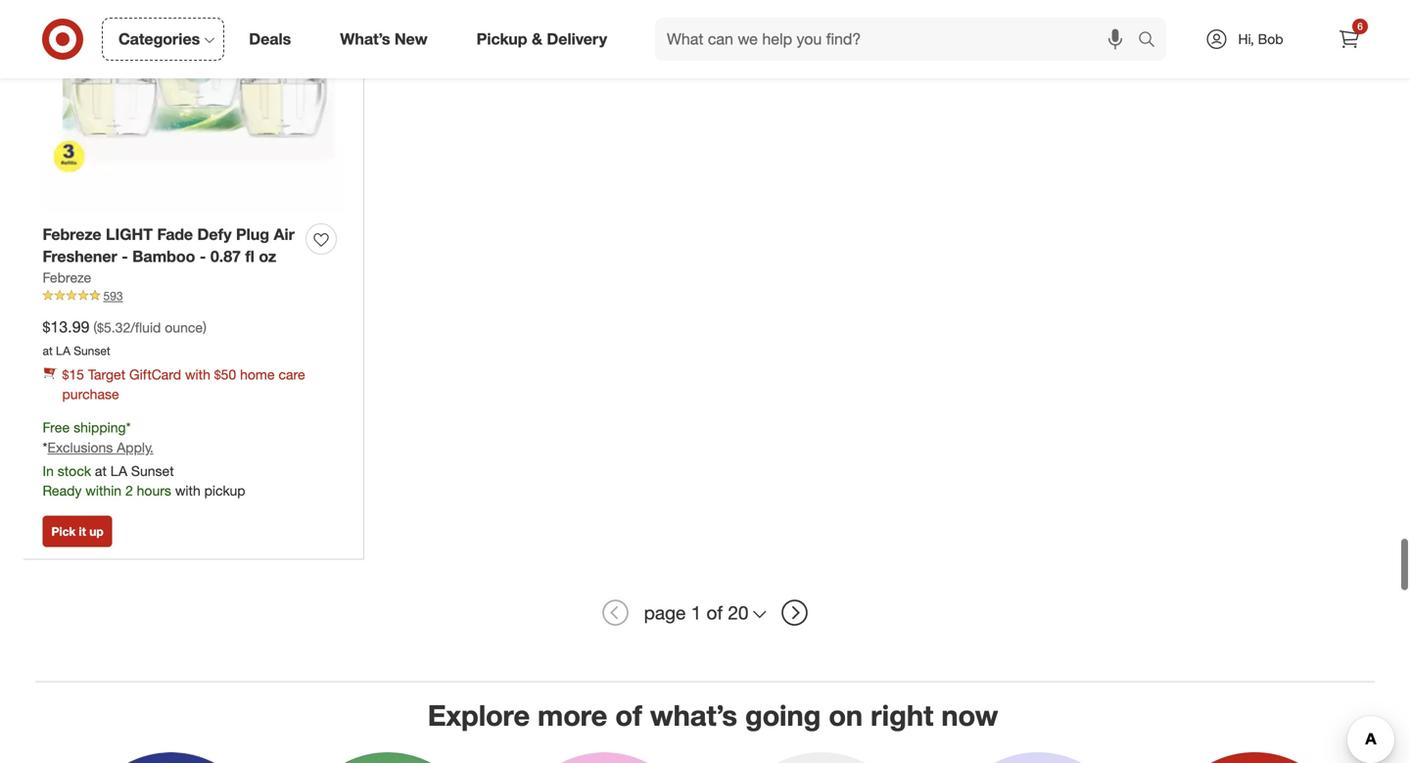 Task type: describe. For each thing, give the bounding box(es) containing it.
febreze link
[[43, 268, 91, 288]]

$13.99
[[43, 318, 90, 337]]

la inside $13.99 ( $5.32 /fluid ounce ) at la sunset
[[56, 343, 70, 358]]

delivery
[[547, 29, 608, 49]]

light
[[106, 225, 153, 244]]

ready
[[43, 482, 82, 499]]

page 1 of 20
[[644, 602, 749, 624]]

6
[[1358, 20, 1364, 32]]

categories
[[119, 29, 200, 49]]

page 1 of 20 button
[[636, 591, 775, 635]]

at inside free shipping * * exclusions apply. in stock at  la sunset ready within 2 hours with pickup
[[95, 463, 107, 480]]

1 horizontal spatial *
[[126, 419, 131, 436]]

1
[[691, 602, 702, 624]]

febreze for febreze
[[43, 269, 91, 286]]

pick it up
[[51, 524, 104, 539]]

what's new
[[340, 29, 428, 49]]

with inside free shipping * * exclusions apply. in stock at  la sunset ready within 2 hours with pickup
[[175, 482, 201, 499]]

hi,
[[1239, 30, 1255, 48]]

target
[[88, 366, 126, 383]]

febreze light fade defy plug air freshener - bamboo - 0.87 fl oz
[[43, 225, 295, 266]]

defy
[[197, 225, 232, 244]]

it
[[79, 524, 86, 539]]

going
[[746, 698, 821, 733]]

now
[[942, 698, 999, 733]]

at inside $13.99 ( $5.32 /fluid ounce ) at la sunset
[[43, 343, 53, 358]]

right
[[871, 698, 934, 733]]

bob
[[1259, 30, 1284, 48]]

$13.99 ( $5.32 /fluid ounce ) at la sunset
[[43, 318, 207, 358]]

/fluid
[[131, 319, 161, 336]]

apply.
[[117, 439, 154, 456]]

air
[[274, 225, 295, 244]]

ounce
[[165, 319, 203, 336]]

categories link
[[102, 18, 225, 61]]

page
[[644, 602, 686, 624]]

what's
[[650, 698, 738, 733]]

pickup & delivery
[[477, 29, 608, 49]]

$15
[[62, 366, 84, 383]]

6 link
[[1329, 18, 1372, 61]]

home
[[240, 366, 275, 383]]

593
[[103, 289, 123, 303]]

&
[[532, 29, 543, 49]]

la inside free shipping * * exclusions apply. in stock at  la sunset ready within 2 hours with pickup
[[110, 463, 127, 480]]

stock
[[58, 463, 91, 480]]

fl
[[245, 247, 255, 266]]

pickup
[[204, 482, 245, 499]]

search button
[[1130, 18, 1177, 65]]

exclusions
[[47, 439, 113, 456]]

deals link
[[232, 18, 316, 61]]

new
[[395, 29, 428, 49]]

pickup & delivery link
[[460, 18, 632, 61]]

free shipping * * exclusions apply. in stock at  la sunset ready within 2 hours with pickup
[[43, 419, 245, 499]]

in
[[43, 463, 54, 480]]

$15 target giftcard with $50 home care purchase
[[62, 366, 305, 403]]



Task type: locate. For each thing, give the bounding box(es) containing it.
sunset
[[74, 343, 110, 358], [131, 463, 174, 480]]

of
[[707, 602, 723, 624], [616, 698, 643, 733]]

plug
[[236, 225, 269, 244]]

1 vertical spatial sunset
[[131, 463, 174, 480]]

*
[[126, 419, 131, 436], [43, 439, 47, 456]]

0 horizontal spatial la
[[56, 343, 70, 358]]

1 vertical spatial with
[[175, 482, 201, 499]]

1 vertical spatial *
[[43, 439, 47, 456]]

of for 1
[[707, 602, 723, 624]]

)
[[203, 319, 207, 336]]

0 horizontal spatial -
[[122, 247, 128, 266]]

0 vertical spatial of
[[707, 602, 723, 624]]

sunset up hours
[[131, 463, 174, 480]]

exclusions apply. button
[[47, 438, 154, 458]]

febreze light fade defy plug air freshener - bamboo - 0.87 fl oz image
[[43, 0, 344, 212], [43, 0, 344, 212]]

up
[[89, 524, 104, 539]]

oz
[[259, 247, 276, 266]]

pick it up button
[[43, 516, 112, 547]]

0 vertical spatial with
[[185, 366, 211, 383]]

febreze light fade defy plug air freshener - bamboo - 0.87 fl oz link
[[43, 223, 298, 268]]

0 vertical spatial at
[[43, 343, 53, 358]]

1 vertical spatial at
[[95, 463, 107, 480]]

0 vertical spatial febreze
[[43, 225, 101, 244]]

593 link
[[43, 288, 344, 305]]

fade
[[157, 225, 193, 244]]

of for more
[[616, 698, 643, 733]]

1 horizontal spatial -
[[200, 247, 206, 266]]

at
[[43, 343, 53, 358], [95, 463, 107, 480]]

febreze
[[43, 225, 101, 244], [43, 269, 91, 286]]

- down light
[[122, 247, 128, 266]]

care
[[279, 366, 305, 383]]

1 vertical spatial febreze
[[43, 269, 91, 286]]

la
[[56, 343, 70, 358], [110, 463, 127, 480]]

explore more of what's going on right now
[[428, 698, 999, 733]]

bamboo
[[132, 247, 195, 266]]

2
[[125, 482, 133, 499]]

sunset inside $13.99 ( $5.32 /fluid ounce ) at la sunset
[[74, 343, 110, 358]]

0 horizontal spatial sunset
[[74, 343, 110, 358]]

sunset down (
[[74, 343, 110, 358]]

$50
[[214, 366, 236, 383]]

more
[[538, 698, 608, 733]]

of inside 'dropdown button'
[[707, 602, 723, 624]]

1 horizontal spatial at
[[95, 463, 107, 480]]

* up apply. on the bottom left of page
[[126, 419, 131, 436]]

2 - from the left
[[200, 247, 206, 266]]

what's new link
[[324, 18, 452, 61]]

giftcard
[[129, 366, 181, 383]]

febreze down freshener
[[43, 269, 91, 286]]

febreze inside febreze light fade defy plug air freshener - bamboo - 0.87 fl oz
[[43, 225, 101, 244]]

febreze up freshener
[[43, 225, 101, 244]]

1 febreze from the top
[[43, 225, 101, 244]]

0 vertical spatial sunset
[[74, 343, 110, 358]]

$5.32
[[97, 319, 131, 336]]

0 horizontal spatial at
[[43, 343, 53, 358]]

(
[[93, 319, 97, 336]]

shipping
[[74, 419, 126, 436]]

la up 2
[[110, 463, 127, 480]]

1 - from the left
[[122, 247, 128, 266]]

1 horizontal spatial of
[[707, 602, 723, 624]]

with right hours
[[175, 482, 201, 499]]

0.87
[[211, 247, 241, 266]]

on
[[829, 698, 863, 733]]

freshener
[[43, 247, 117, 266]]

1 horizontal spatial la
[[110, 463, 127, 480]]

sunset inside free shipping * * exclusions apply. in stock at  la sunset ready within 2 hours with pickup
[[131, 463, 174, 480]]

What can we help you find? suggestions appear below search field
[[656, 18, 1143, 61]]

- left 0.87
[[200, 247, 206, 266]]

1 vertical spatial of
[[616, 698, 643, 733]]

* down free at the bottom left
[[43, 439, 47, 456]]

febreze for febreze light fade defy plug air freshener - bamboo - 0.87 fl oz
[[43, 225, 101, 244]]

of right 1
[[707, 602, 723, 624]]

-
[[122, 247, 128, 266], [200, 247, 206, 266]]

explore
[[428, 698, 530, 733]]

pick
[[51, 524, 76, 539]]

search
[[1130, 31, 1177, 51]]

hours
[[137, 482, 171, 499]]

la down the $13.99 in the top of the page
[[56, 343, 70, 358]]

20
[[728, 602, 749, 624]]

0 vertical spatial la
[[56, 343, 70, 358]]

purchase
[[62, 385, 119, 403]]

free
[[43, 419, 70, 436]]

pickup
[[477, 29, 528, 49]]

0 horizontal spatial of
[[616, 698, 643, 733]]

of right "more"
[[616, 698, 643, 733]]

with
[[185, 366, 211, 383], [175, 482, 201, 499]]

what's
[[340, 29, 390, 49]]

2 febreze from the top
[[43, 269, 91, 286]]

at up within
[[95, 463, 107, 480]]

1 vertical spatial la
[[110, 463, 127, 480]]

hi, bob
[[1239, 30, 1284, 48]]

with inside the $15 target giftcard with $50 home care purchase
[[185, 366, 211, 383]]

at down the $13.99 in the top of the page
[[43, 343, 53, 358]]

deals
[[249, 29, 291, 49]]

within
[[86, 482, 122, 499]]

0 horizontal spatial *
[[43, 439, 47, 456]]

1 horizontal spatial sunset
[[131, 463, 174, 480]]

0 vertical spatial *
[[126, 419, 131, 436]]

with left $50
[[185, 366, 211, 383]]



Task type: vqa. For each thing, say whether or not it's contained in the screenshot.
1st The "Inches" from left
no



